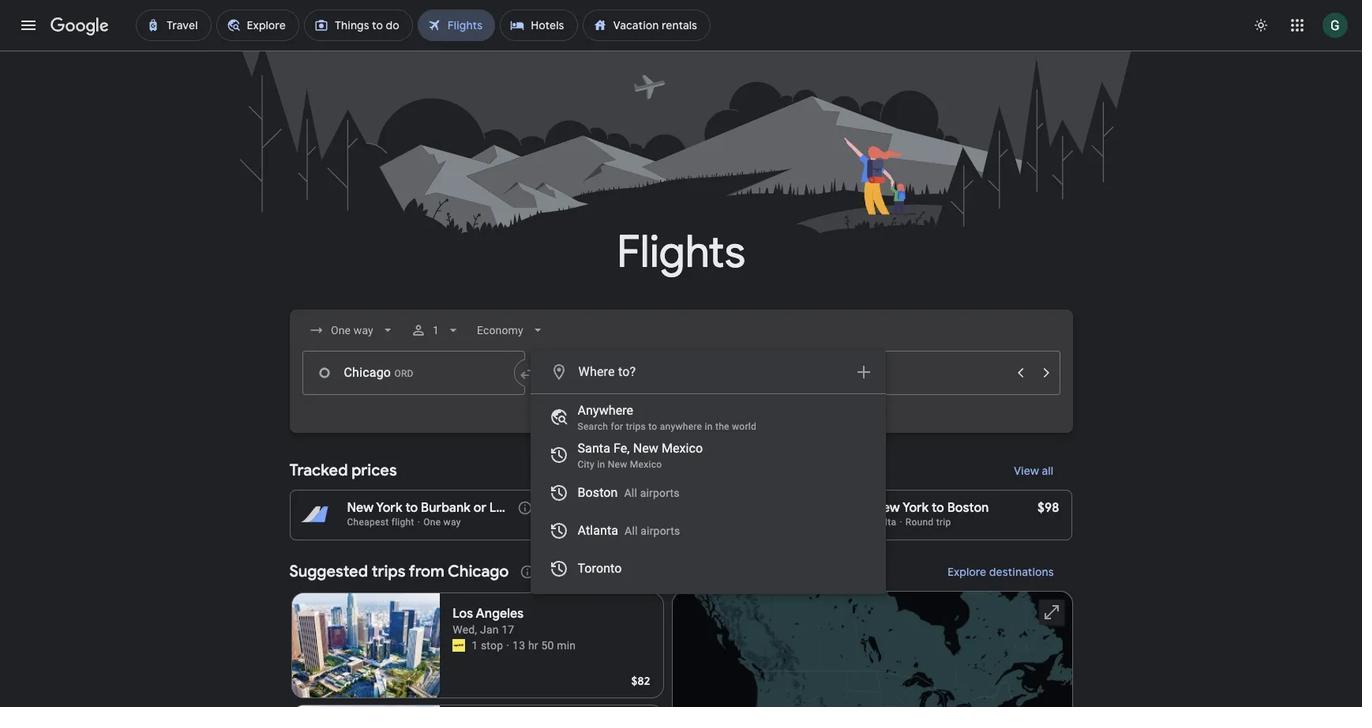Task type: vqa. For each thing, say whether or not it's contained in the screenshot.
Sat, Jan 20 element at right bottom
no



Task type: locate. For each thing, give the bounding box(es) containing it.
santa fe, new mexico, from your search history option
[[530, 436, 886, 474]]

in left the the
[[705, 421, 713, 432]]

where to?
[[579, 364, 636, 379]]

explore inside suggested trips from chicago 'region'
[[948, 565, 987, 579]]

all up miami
[[624, 487, 638, 499]]

in inside anywhere search for trips to anywhere in the world
[[705, 421, 713, 432]]

or
[[474, 500, 487, 516], [718, 500, 731, 516]]

0 vertical spatial in
[[705, 421, 713, 432]]

mexico down anywhere
[[662, 441, 703, 456]]

stop
[[481, 639, 503, 652]]

suggested
[[290, 562, 368, 581]]

2 horizontal spatial los
[[734, 500, 754, 516]]

york up round in the bottom of the page
[[903, 500, 929, 516]]

york
[[376, 500, 403, 516], [903, 500, 929, 516]]

1 horizontal spatial trips
[[626, 421, 646, 432]]

None text field
[[302, 351, 525, 395]]

airports inside atlanta all airports
[[641, 525, 680, 537]]

0 horizontal spatial cheapest
[[347, 517, 389, 528]]

1 horizontal spatial burbank
[[665, 500, 715, 516]]

explore
[[673, 424, 712, 438], [948, 565, 987, 579]]

airports for atlanta
[[641, 525, 680, 537]]

santa
[[578, 441, 611, 456]]

1 or from the left
[[474, 500, 487, 516]]

boston
[[578, 485, 618, 500], [948, 500, 989, 516]]

1 burbank from the left
[[421, 500, 471, 516]]

in right city
[[597, 459, 606, 470]]

1 vertical spatial trips
[[372, 562, 406, 581]]

mexico up boston all airports at the left of page
[[630, 459, 662, 470]]

2 burbank from the left
[[665, 500, 715, 516]]

to
[[649, 421, 658, 432], [406, 500, 418, 516], [650, 500, 662, 516], [932, 500, 945, 516]]

santa fe, new mexico city in new mexico
[[578, 441, 703, 470]]

cheapest inside miami to burbank or los angeles cheapest flight
[[611, 517, 652, 528]]

explore for explore destinations
[[948, 565, 987, 579]]

all inside boston all airports
[[624, 487, 638, 499]]

trips right for
[[626, 421, 646, 432]]

Departure text field
[[805, 352, 1007, 394]]

1
[[433, 324, 440, 337], [472, 639, 478, 652]]

0 vertical spatial trips
[[626, 421, 646, 432]]

new up "cheapest flight"
[[347, 500, 374, 516]]

1 horizontal spatial flight
[[655, 517, 678, 528]]

None field
[[302, 316, 402, 344], [471, 316, 552, 344], [302, 316, 402, 344], [471, 316, 552, 344]]

0 horizontal spatial boston
[[578, 485, 618, 500]]

2 cheapest from the left
[[611, 517, 652, 528]]

 image
[[507, 638, 510, 653]]

0 horizontal spatial york
[[376, 500, 403, 516]]

all for atlanta
[[625, 525, 638, 537]]

burbank
[[421, 500, 471, 516], [665, 500, 715, 516]]

to?
[[618, 364, 636, 379]]

york for boston
[[903, 500, 929, 516]]

to left anywhere
[[649, 421, 658, 432]]

1 vertical spatial in
[[597, 459, 606, 470]]

los
[[490, 500, 510, 516], [734, 500, 754, 516], [453, 606, 473, 622]]

cheapest down miami
[[611, 517, 652, 528]]

1 vertical spatial explore
[[948, 565, 987, 579]]

for
[[611, 421, 624, 432]]

 image
[[418, 517, 420, 528]]

flight inside miami to burbank or los angeles cheapest flight
[[655, 517, 678, 528]]

0 horizontal spatial or
[[474, 500, 487, 516]]

angeles inside los angeles wed, jan 17
[[476, 606, 524, 622]]

1 horizontal spatial los
[[490, 500, 510, 516]]

0 horizontal spatial 1
[[433, 324, 440, 337]]

to right miami
[[650, 500, 662, 516]]

0 horizontal spatial burbank
[[421, 500, 471, 516]]

new
[[633, 441, 659, 456], [608, 459, 628, 470], [347, 500, 374, 516], [874, 500, 900, 516]]

1 vertical spatial mexico
[[630, 459, 662, 470]]

1 horizontal spatial 1
[[472, 639, 478, 652]]

1 horizontal spatial cheapest
[[611, 517, 652, 528]]

1 for 1 stop
[[472, 639, 478, 652]]

angeles
[[513, 500, 561, 516], [757, 500, 805, 516], [476, 606, 524, 622]]

1 button
[[405, 311, 468, 349]]

 image inside tracked prices region
[[418, 517, 420, 528]]

1 vertical spatial 1
[[472, 639, 478, 652]]

boston up trip
[[948, 500, 989, 516]]

explore button
[[638, 416, 725, 447]]

world
[[732, 421, 757, 432]]

all inside atlanta all airports
[[625, 525, 638, 537]]

miami
[[611, 500, 647, 516]]

0 vertical spatial explore
[[673, 424, 712, 438]]

flight
[[392, 517, 415, 528], [655, 517, 678, 528]]

to up trip
[[932, 500, 945, 516]]

to up "cheapest flight"
[[406, 500, 418, 516]]

list box inside flight search box
[[530, 394, 886, 594]]

york up "cheapest flight"
[[376, 500, 403, 516]]

1 vertical spatial all
[[625, 525, 638, 537]]

trips
[[626, 421, 646, 432], [372, 562, 406, 581]]

1 cheapest from the left
[[347, 517, 389, 528]]

$98
[[1038, 500, 1060, 516]]

cheapest
[[347, 517, 389, 528], [611, 517, 652, 528]]

1 horizontal spatial york
[[903, 500, 929, 516]]

angeles inside miami to burbank or los angeles cheapest flight
[[757, 500, 805, 516]]

2 york from the left
[[903, 500, 929, 516]]

delta
[[874, 517, 897, 528]]

$82
[[632, 674, 651, 688]]

trips left from
[[372, 562, 406, 581]]

fe,
[[614, 441, 630, 456]]

airports inside boston all airports
[[640, 487, 680, 499]]

all down miami
[[625, 525, 638, 537]]

explore inside flight search box
[[673, 424, 712, 438]]

airports up miami
[[640, 487, 680, 499]]

tracked prices region
[[290, 452, 1073, 540]]

boston inside option
[[578, 485, 618, 500]]

airports down miami
[[641, 525, 680, 537]]

change appearance image
[[1243, 6, 1281, 44]]

1 for 1
[[433, 324, 440, 337]]

jan
[[480, 623, 499, 636]]

1 inside suggested trips from chicago 'region'
[[472, 639, 478, 652]]

all for boston
[[624, 487, 638, 499]]

0 vertical spatial airports
[[640, 487, 680, 499]]

list box containing anywhere
[[530, 394, 886, 594]]

miami to burbank or los angeles cheapest flight
[[611, 500, 805, 528]]

1 york from the left
[[376, 500, 403, 516]]

burbank inside miami to burbank or los angeles cheapest flight
[[665, 500, 715, 516]]

to inside anywhere search for trips to anywhere in the world
[[649, 421, 658, 432]]

0 vertical spatial 1
[[433, 324, 440, 337]]

0 vertical spatial all
[[624, 487, 638, 499]]

0 horizontal spatial trips
[[372, 562, 406, 581]]

0 horizontal spatial los
[[453, 606, 473, 622]]

1 horizontal spatial or
[[718, 500, 731, 516]]

airports
[[640, 487, 680, 499], [641, 525, 680, 537]]

1 vertical spatial airports
[[641, 525, 680, 537]]

the
[[716, 421, 730, 432]]

1 horizontal spatial boston
[[948, 500, 989, 516]]

york for burbank
[[376, 500, 403, 516]]

2 flight from the left
[[655, 517, 678, 528]]

0 horizontal spatial flight
[[392, 517, 415, 528]]

boston (all airports), from your search history option
[[530, 474, 886, 512]]

atlanta
[[578, 523, 619, 538]]

1 horizontal spatial in
[[705, 421, 713, 432]]

cheapest down prices
[[347, 517, 389, 528]]

view
[[1015, 464, 1040, 478]]

1 horizontal spatial explore
[[948, 565, 987, 579]]

mexico
[[662, 441, 703, 456], [630, 459, 662, 470]]

new york to burbank or los angeles
[[347, 500, 561, 516]]

0 horizontal spatial explore
[[673, 424, 712, 438]]

2 or from the left
[[718, 500, 731, 516]]

1 inside popup button
[[433, 324, 440, 337]]

main menu image
[[19, 16, 38, 35]]

list box
[[530, 394, 886, 594]]

in
[[705, 421, 713, 432], [597, 459, 606, 470]]

all
[[624, 487, 638, 499], [625, 525, 638, 537]]

boston down city
[[578, 485, 618, 500]]

in inside santa fe, new mexico city in new mexico
[[597, 459, 606, 470]]

0 horizontal spatial in
[[597, 459, 606, 470]]



Task type: describe. For each thing, give the bounding box(es) containing it.
destination, select multiple airports image
[[854, 363, 873, 382]]

tracked prices
[[290, 461, 397, 480]]

atlanta all airports
[[578, 523, 680, 538]]

hr
[[528, 639, 539, 652]]

chicago
[[448, 562, 509, 581]]

toronto
[[578, 561, 622, 576]]

17
[[502, 623, 515, 636]]

to inside miami to burbank or los angeles cheapest flight
[[650, 500, 662, 516]]

anywhere option
[[530, 398, 886, 436]]

from
[[409, 562, 445, 581]]

anywhere
[[660, 421, 703, 432]]

82 US dollars text field
[[632, 674, 651, 688]]

search
[[578, 421, 608, 432]]

wed,
[[453, 623, 477, 636]]

none text field inside flight search box
[[302, 351, 525, 395]]

More info text field
[[517, 500, 533, 520]]

spirit image
[[453, 639, 465, 652]]

prices
[[352, 461, 397, 480]]

new right fe, in the bottom of the page
[[633, 441, 659, 456]]

los inside miami to burbank or los angeles cheapest flight
[[734, 500, 754, 516]]

toronto, from your search history option
[[530, 550, 886, 588]]

Flight search field
[[277, 310, 1086, 594]]

city
[[578, 459, 595, 470]]

1 flight from the left
[[392, 517, 415, 528]]

los inside los angeles wed, jan 17
[[453, 606, 473, 622]]

destinations
[[989, 565, 1054, 579]]

Where else? text field
[[578, 353, 845, 391]]

anywhere search for trips to anywhere in the world
[[578, 403, 757, 432]]

atlanta (all airports), from your search history option
[[530, 512, 886, 550]]

cheapest flight
[[347, 517, 415, 528]]

airports for boston
[[640, 487, 680, 499]]

boston inside tracked prices region
[[948, 500, 989, 516]]

trip
[[937, 517, 952, 528]]

boston all airports
[[578, 485, 680, 500]]

one way
[[424, 517, 461, 528]]

or inside miami to burbank or los angeles cheapest flight
[[718, 500, 731, 516]]

0 vertical spatial mexico
[[662, 441, 703, 456]]

more info image
[[517, 500, 533, 516]]

suggested trips from chicago
[[290, 562, 509, 581]]

view all
[[1015, 464, 1054, 478]]

98 US dollars text field
[[1038, 500, 1060, 516]]

1 stop
[[472, 639, 503, 652]]

13
[[513, 639, 526, 652]]

50
[[541, 639, 554, 652]]

trips inside 'region'
[[372, 562, 406, 581]]

los angeles wed, jan 17
[[453, 606, 524, 636]]

way
[[444, 517, 461, 528]]

where
[[579, 364, 615, 379]]

explore destinations
[[948, 565, 1054, 579]]

new york to boston
[[874, 500, 989, 516]]

anywhere
[[578, 403, 634, 418]]

enter your destination dialog
[[530, 350, 886, 594]]

explore for explore
[[673, 424, 712, 438]]

one
[[424, 517, 441, 528]]

trips inside anywhere search for trips to anywhere in the world
[[626, 421, 646, 432]]

min
[[557, 639, 576, 652]]

suggested trips from chicago region
[[290, 553, 1073, 707]]

explore destinations button
[[929, 553, 1073, 591]]

all
[[1043, 464, 1054, 478]]

13 hr 50 min
[[513, 639, 576, 652]]

new up delta
[[874, 500, 900, 516]]

tracked
[[290, 461, 348, 480]]

round
[[906, 517, 934, 528]]

flights
[[617, 224, 746, 280]]

new down fe, in the bottom of the page
[[608, 459, 628, 470]]

round trip
[[906, 517, 952, 528]]



